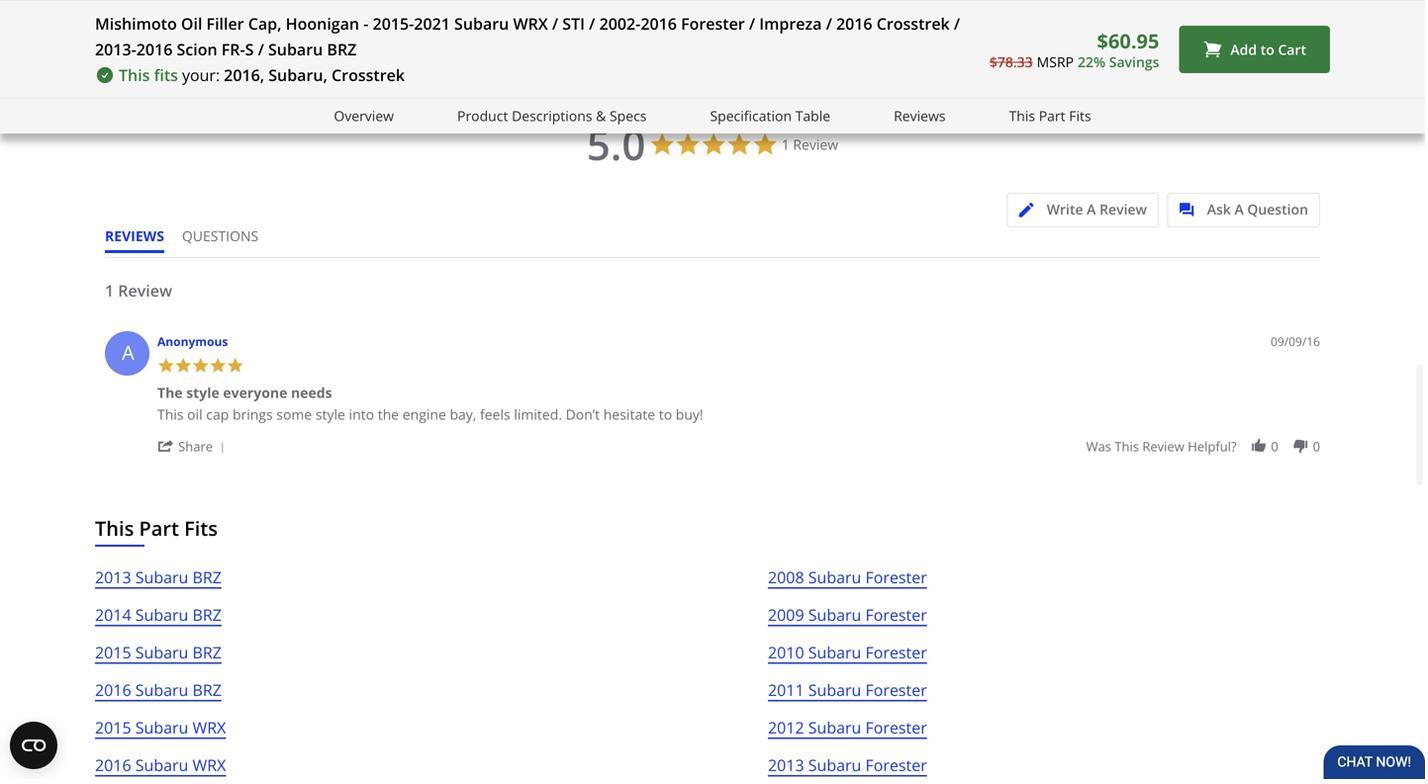 Task type: locate. For each thing, give the bounding box(es) containing it.
1 horizontal spatial 2013
[[768, 755, 804, 776]]

1 review
[[782, 135, 838, 154], [105, 280, 172, 301]]

0 horizontal spatial 0
[[1271, 438, 1279, 456]]

anonymous
[[157, 333, 228, 350]]

1 horizontal spatial crosstrek
[[877, 13, 950, 34]]

cap
[[206, 405, 229, 424]]

subaru down 2009 subaru forester link
[[808, 642, 861, 663]]

fits
[[1069, 106, 1091, 125], [184, 515, 218, 542]]

1
[[782, 135, 790, 154], [105, 280, 114, 301]]

forester down 2010 subaru forester link
[[866, 680, 927, 701]]

write no frame image
[[1019, 203, 1044, 218]]

this down the
[[157, 405, 184, 424]]

/ left impreza
[[749, 13, 755, 34]]

style up oil
[[186, 383, 219, 402]]

share button
[[157, 437, 232, 456]]

0 vertical spatial 1 review
[[782, 135, 838, 154]]

subaru for 2011 subaru forester
[[808, 680, 861, 701]]

1 review down reviews
[[105, 280, 172, 301]]

a
[[1087, 200, 1096, 219], [1235, 200, 1244, 219], [122, 339, 134, 366]]

0 horizontal spatial this part fits
[[95, 515, 218, 542]]

0 right vote down review by anonymous on  9 sep 2016 image
[[1313, 438, 1320, 456]]

subaru up 2009 subaru forester
[[808, 567, 861, 588]]

09/09/16
[[1271, 333, 1320, 350]]

subaru down 2011 subaru forester link
[[808, 717, 861, 739]]

0 vertical spatial this part fits
[[1009, 106, 1091, 125]]

ask a question
[[1207, 200, 1308, 219]]

2015 down 2016 subaru brz link
[[95, 717, 131, 739]]

forester down the 2012 subaru forester link
[[866, 755, 927, 776]]

brz inside 2015 subaru brz link
[[193, 642, 222, 663]]

review down table
[[793, 135, 838, 154]]

&
[[596, 106, 606, 125]]

specification table link
[[710, 105, 831, 127]]

5.0 star rating element
[[587, 116, 646, 173]]

a right "write"
[[1087, 200, 1096, 219]]

1 down specification table link
[[782, 135, 790, 154]]

subaru down 2013 subaru brz link
[[135, 605, 188, 626]]

(12) left cap, at the top of page
[[223, 3, 243, 19]]

/
[[552, 13, 558, 34], [589, 13, 595, 34], [749, 13, 755, 34], [826, 13, 832, 34], [954, 13, 960, 34], [258, 39, 264, 60]]

this part fits up 2013 subaru brz
[[95, 515, 218, 542]]

2015 subaru wrx
[[95, 717, 226, 739]]

1 horizontal spatial part
[[1039, 106, 1066, 125]]

fr-
[[221, 39, 245, 60]]

1 vertical spatial 1 review
[[105, 280, 172, 301]]

hesitate
[[604, 405, 655, 424]]

12 total reviews element up $60.95
[[1097, 3, 1255, 20]]

1 vertical spatial 1
[[105, 280, 114, 301]]

brz up "2014 subaru brz" on the bottom
[[193, 567, 222, 588]]

2013
[[95, 567, 131, 588], [768, 755, 804, 776]]

1 vertical spatial 2015
[[95, 717, 131, 739]]

to right add
[[1261, 40, 1275, 59]]

everyone
[[223, 383, 287, 402]]

to left buy!
[[659, 405, 672, 424]]

2 vertical spatial review
[[118, 280, 172, 301]]

to inside button
[[1261, 40, 1275, 59]]

a for write
[[1087, 200, 1096, 219]]

1 horizontal spatial to
[[1261, 40, 1275, 59]]

0 horizontal spatial to
[[659, 405, 672, 424]]

star image
[[148, 5, 163, 20], [178, 5, 193, 20], [338, 5, 353, 20], [353, 5, 368, 20], [368, 5, 383, 20], [383, 5, 398, 20], [398, 5, 412, 20], [528, 5, 543, 20], [572, 5, 587, 20], [587, 5, 602, 20], [717, 5, 732, 20], [777, 5, 792, 20], [907, 5, 922, 20], [952, 5, 967, 20], [1097, 5, 1112, 20], [1112, 5, 1127, 20], [175, 357, 192, 374], [192, 357, 209, 374], [209, 357, 227, 374]]

subaru down 2015 subaru brz link at the left of page
[[135, 680, 188, 701]]

1 review down table
[[782, 135, 838, 154]]

subaru down 2015 subaru wrx link
[[135, 755, 188, 776]]

4 total reviews element
[[907, 3, 1066, 20]]

(12) up add to cart button
[[1171, 3, 1192, 19]]

style
[[186, 383, 219, 402], [316, 405, 345, 424]]

subaru up "2014 subaru brz" on the bottom
[[135, 567, 188, 588]]

fits up 2013 subaru brz
[[184, 515, 218, 542]]

2008
[[768, 567, 804, 588]]

0 vertical spatial 2015
[[95, 642, 131, 663]]

0 vertical spatial crosstrek
[[877, 13, 950, 34]]

star image
[[163, 5, 178, 20], [193, 5, 208, 20], [208, 5, 223, 20], [543, 5, 558, 20], [558, 5, 572, 20], [732, 5, 747, 20], [747, 5, 762, 20], [762, 5, 777, 20], [922, 5, 937, 20], [937, 5, 952, 20], [1127, 5, 1141, 20], [1141, 5, 1156, 20], [1287, 5, 1301, 20], [157, 357, 175, 374], [227, 357, 244, 374]]

forester down 2008 subaru forester link
[[866, 605, 927, 626]]

wrx down 2016 subaru brz link
[[193, 717, 226, 739]]

2016 subaru wrx
[[95, 755, 226, 776]]

0 right vote up review by anonymous on  9 sep 2016 image
[[1271, 438, 1279, 456]]

brz inside the 2014 subaru brz link
[[193, 605, 222, 626]]

5.0
[[587, 116, 646, 173]]

to
[[1261, 40, 1275, 59], [659, 405, 672, 424]]

wrx down 2015 subaru wrx link
[[193, 755, 226, 776]]

1 horizontal spatial 0
[[1313, 438, 1320, 456]]

12 total reviews element up fr-
[[148, 3, 307, 20]]

powered by link
[[1216, 78, 1330, 103]]

0 vertical spatial review
[[793, 135, 838, 154]]

a left anonymous
[[122, 339, 134, 366]]

2 2015 from the top
[[95, 717, 131, 739]]

wrx
[[513, 13, 548, 34], [193, 717, 226, 739], [193, 755, 226, 776]]

2 vertical spatial wrx
[[193, 755, 226, 776]]

0 vertical spatial to
[[1261, 40, 1275, 59]]

2016 right the (3)
[[836, 13, 873, 34]]

wrx left sti
[[513, 13, 548, 34]]

0 horizontal spatial 12 total reviews element
[[148, 3, 307, 20]]

brz for 2016 subaru brz
[[193, 680, 222, 701]]

brz down 'hoonigan'
[[327, 39, 357, 60]]

add to cart
[[1231, 40, 1306, 59]]

part down msrp
[[1039, 106, 1066, 125]]

brz inside 2016 subaru brz link
[[193, 680, 222, 701]]

0
[[1271, 438, 1279, 456], [1313, 438, 1320, 456]]

a inside "dropdown button"
[[1087, 200, 1096, 219]]

this left the fits
[[119, 64, 150, 86]]

group containing was this review helpful?
[[1086, 438, 1320, 456]]

ask
[[1207, 200, 1231, 219]]

1 horizontal spatial style
[[316, 405, 345, 424]]

forester up 2009 subaru forester
[[866, 567, 927, 588]]

subaru down 2008 subaru forester link
[[808, 605, 861, 626]]

review date 09/09/16 element
[[1271, 333, 1320, 350]]

wrx for 2016 subaru wrx
[[193, 755, 226, 776]]

fits down "22%"
[[1069, 106, 1091, 125]]

scion
[[177, 39, 217, 60]]

1 2015 from the top
[[95, 642, 131, 663]]

2 horizontal spatial a
[[1235, 200, 1244, 219]]

2015-
[[373, 13, 414, 34]]

powered by
[[1216, 78, 1296, 97]]

subaru down the 2014 subaru brz link
[[135, 642, 188, 663]]

this part fits down msrp
[[1009, 106, 1091, 125]]

share image
[[157, 438, 175, 455]]

tab list
[[105, 226, 276, 257]]

the
[[157, 383, 183, 402]]

questions
[[182, 226, 259, 245]]

review right "write"
[[1100, 200, 1147, 219]]

0 horizontal spatial 2013
[[95, 567, 131, 588]]

1 12 total reviews element from the left
[[148, 3, 307, 20]]

0 horizontal spatial fits
[[184, 515, 218, 542]]

subaru
[[454, 13, 509, 34], [268, 39, 323, 60], [135, 567, 188, 588], [808, 567, 861, 588], [135, 605, 188, 626], [808, 605, 861, 626], [135, 642, 188, 663], [808, 642, 861, 663], [135, 680, 188, 701], [808, 680, 861, 701], [135, 717, 188, 739], [808, 717, 861, 739], [135, 755, 188, 776], [808, 755, 861, 776]]

product descriptions & specs
[[457, 106, 647, 125]]

1 down reviews
[[105, 280, 114, 301]]

don't
[[566, 405, 600, 424]]

forester down 2011 subaru forester link
[[866, 717, 927, 739]]

2015 subaru brz link
[[95, 640, 222, 678]]

2 12 total reviews element from the left
[[1097, 3, 1255, 20]]

0 horizontal spatial (12)
[[223, 3, 243, 19]]

2 horizontal spatial review
[[1100, 200, 1147, 219]]

/ right sti
[[589, 13, 595, 34]]

subaru down 2016 subaru brz link
[[135, 717, 188, 739]]

/ right the (3)
[[826, 13, 832, 34]]

subaru for 2009 subaru forester
[[808, 605, 861, 626]]

descriptions
[[512, 106, 592, 125]]

2015 for 2015 subaru wrx
[[95, 717, 131, 739]]

2015 down 2014
[[95, 642, 131, 663]]

2009
[[768, 605, 804, 626]]

subaru,
[[268, 64, 327, 86]]

subaru for 2013 subaru forester
[[808, 755, 861, 776]]

bay,
[[450, 405, 476, 424]]

engine
[[403, 405, 446, 424]]

2012 subaru forester
[[768, 717, 927, 739]]

2015
[[95, 642, 131, 663], [95, 717, 131, 739]]

1 horizontal spatial a
[[1087, 200, 1096, 219]]

your:
[[182, 64, 220, 86]]

brz inside 2013 subaru brz link
[[193, 567, 222, 588]]

0 vertical spatial wrx
[[513, 13, 548, 34]]

subaru for 2014 subaru brz
[[135, 605, 188, 626]]

review
[[793, 135, 838, 154], [1100, 200, 1147, 219], [118, 280, 172, 301]]

1 vertical spatial this part fits
[[95, 515, 218, 542]]

this fits your: 2016, subaru, crosstrek
[[119, 64, 405, 86]]

2009 subaru forester
[[768, 605, 927, 626]]

1 horizontal spatial 12 total reviews element
[[1097, 3, 1255, 20]]

2013 for 2013 subaru forester
[[768, 755, 804, 776]]

style down needs
[[316, 405, 345, 424]]

forester down 2009 subaru forester link
[[866, 642, 927, 663]]

helpful?
[[1188, 438, 1237, 456]]

0 horizontal spatial style
[[186, 383, 219, 402]]

1 horizontal spatial 1
[[782, 135, 790, 154]]

2013 up 2014
[[95, 567, 131, 588]]

this inside this part fits link
[[1009, 106, 1035, 125]]

forester left impreza
[[681, 13, 745, 34]]

this down $78.33
[[1009, 106, 1035, 125]]

0 vertical spatial part
[[1039, 106, 1066, 125]]

a inside dropdown button
[[1235, 200, 1244, 219]]

2013 down 2012
[[768, 755, 804, 776]]

3 total reviews element
[[717, 3, 876, 20]]

crosstrek up overview on the left of page
[[332, 64, 405, 86]]

1 vertical spatial to
[[659, 405, 672, 424]]

into
[[349, 405, 374, 424]]

specification table
[[710, 106, 831, 125]]

1 vertical spatial review
[[1100, 200, 1147, 219]]

subaru down 2010 subaru forester link
[[808, 680, 861, 701]]

brz inside "mishimoto oil filler cap, hoonigan - 2015-2021 subaru wrx / sti / 2002-2016 forester / impreza / 2016 crosstrek / 2013-2016 scion fr-s / subaru brz"
[[327, 39, 357, 60]]

2015 for 2015 subaru brz
[[95, 642, 131, 663]]

forester
[[681, 13, 745, 34], [866, 567, 927, 588], [866, 605, 927, 626], [866, 642, 927, 663], [866, 680, 927, 701], [866, 717, 927, 739], [866, 755, 927, 776]]

1 horizontal spatial review
[[793, 135, 838, 154]]

2010
[[768, 642, 804, 663]]

group
[[1086, 438, 1320, 456]]

part up 2013 subaru brz
[[139, 515, 179, 542]]

this part fits
[[1009, 106, 1091, 125], [95, 515, 218, 542]]

oil
[[187, 405, 203, 424]]

this inside the style everyone needs this oil cap brings some style into the engine bay, feels limited. don't hesitate to buy!
[[157, 405, 184, 424]]

1 horizontal spatial fits
[[1069, 106, 1091, 125]]

brings
[[233, 405, 273, 424]]

ask a question button
[[1168, 193, 1320, 227]]

0 horizontal spatial 1
[[105, 280, 114, 301]]

1 vertical spatial wrx
[[193, 717, 226, 739]]

0 vertical spatial style
[[186, 383, 219, 402]]

needs
[[291, 383, 332, 402]]

brz down the 2014 subaru brz link
[[193, 642, 222, 663]]

this up 2013 subaru brz
[[95, 515, 134, 542]]

2008 subaru forester link
[[768, 565, 927, 603]]

2016
[[641, 13, 677, 34], [836, 13, 873, 34], [136, 39, 173, 60], [95, 680, 131, 701], [95, 755, 131, 776]]

0 vertical spatial 2013
[[95, 567, 131, 588]]

0 horizontal spatial review
[[118, 280, 172, 301]]

dialog image
[[1179, 203, 1204, 218]]

2016 subaru brz link
[[95, 678, 222, 715]]

subaru down the 2012 subaru forester link
[[808, 755, 861, 776]]

1 horizontal spatial (12)
[[1171, 3, 1192, 19]]

this
[[119, 64, 150, 86], [1009, 106, 1035, 125], [157, 405, 184, 424], [95, 515, 134, 542]]

oil
[[181, 13, 202, 34]]

1 horizontal spatial 1 review
[[782, 135, 838, 154]]

0 horizontal spatial crosstrek
[[332, 64, 405, 86]]

crosstrek left empty star icon
[[877, 13, 950, 34]]

1 vertical spatial 2013
[[768, 755, 804, 776]]

crosstrek
[[877, 13, 950, 34], [332, 64, 405, 86]]

was this review helpful?
[[1086, 438, 1237, 456]]

brz down 2015 subaru brz link at the left of page
[[193, 680, 222, 701]]

by
[[1277, 78, 1292, 97]]

brz down 2013 subaru brz link
[[193, 605, 222, 626]]

0 horizontal spatial part
[[139, 515, 179, 542]]

brz for 2015 subaru brz
[[193, 642, 222, 663]]

2011 subaru forester link
[[768, 678, 927, 715]]

to inside the style everyone needs this oil cap brings some style into the engine bay, feels limited. don't hesitate to buy!
[[659, 405, 672, 424]]

a right ask
[[1235, 200, 1244, 219]]

/ right s
[[258, 39, 264, 60]]

review down reviews
[[118, 280, 172, 301]]

12 total reviews element
[[148, 3, 307, 20], [1097, 3, 1255, 20]]

1 vertical spatial crosstrek
[[332, 64, 405, 86]]



Task type: vqa. For each thing, say whether or not it's contained in the screenshot.
2013 corresponding to 2013 Subaru BRZ
yes



Task type: describe. For each thing, give the bounding box(es) containing it.
subaru for 2010 subaru forester
[[808, 642, 861, 663]]

reviews
[[894, 106, 946, 125]]

specs
[[610, 106, 647, 125]]

seperator image
[[216, 442, 228, 454]]

2014 subaru brz link
[[95, 603, 222, 640]]

hoonigan
[[286, 13, 359, 34]]

2013 subaru forester link
[[768, 753, 927, 780]]

limited.
[[514, 405, 562, 424]]

-
[[363, 13, 369, 34]]

1 vertical spatial fits
[[184, 515, 218, 542]]

subaru for 2008 subaru forester
[[808, 567, 861, 588]]

add
[[1231, 40, 1257, 59]]

vote down review by anonymous on  9 sep 2016 image
[[1292, 438, 1309, 455]]

product descriptions & specs link
[[457, 105, 647, 127]]

the
[[378, 405, 399, 424]]

2014 subaru brz
[[95, 605, 222, 626]]

2013 subaru brz link
[[95, 565, 222, 603]]

/ left sti
[[552, 13, 558, 34]]

subaru right '2021'
[[454, 13, 509, 34]]

the style everyone needs this oil cap brings some style into the engine bay, feels limited. don't hesitate to buy!
[[157, 383, 703, 424]]

(7)
[[412, 3, 426, 19]]

forester for 2010 subaru forester
[[866, 642, 927, 663]]

cap,
[[248, 13, 282, 34]]

cart
[[1278, 40, 1306, 59]]

2016 subaru wrx link
[[95, 753, 226, 780]]

mishimoto oil filler cap, hoonigan - 2015-2021 subaru wrx / sti / 2002-2016 forester / impreza / 2016 crosstrek / 2013-2016 scion fr-s / subaru brz
[[95, 13, 960, 60]]

2016 down 2015 subaru brz link at the left of page
[[95, 680, 131, 701]]

subaru for 2015 subaru brz
[[135, 642, 188, 663]]

was
[[1086, 438, 1111, 456]]

$78.33
[[990, 52, 1033, 71]]

2013 for 2013 subaru brz
[[95, 567, 131, 588]]

2008 subaru forester
[[768, 567, 927, 588]]

2012 subaru forester link
[[768, 715, 927, 753]]

specification
[[710, 106, 792, 125]]

2 (12) from the left
[[1171, 3, 1192, 19]]

subaru for 2015 subaru wrx
[[135, 717, 188, 739]]

share
[[178, 438, 213, 456]]

(4)
[[981, 3, 995, 19]]

2016 up the fits
[[136, 39, 173, 60]]

empty star image
[[1156, 5, 1171, 20]]

2010 subaru forester
[[768, 642, 927, 663]]

2002-
[[599, 13, 641, 34]]

0 horizontal spatial 1 review
[[105, 280, 172, 301]]

savings
[[1109, 52, 1159, 71]]

buy!
[[676, 405, 703, 424]]

wrx inside "mishimoto oil filler cap, hoonigan - 2015-2021 subaru wrx / sti / 2002-2016 forester / impreza / 2016 crosstrek / 2013-2016 scion fr-s / subaru brz"
[[513, 13, 548, 34]]

2 0 from the left
[[1313, 438, 1320, 456]]

forester for 2012 subaru forester
[[866, 717, 927, 739]]

2016 right the (9)
[[641, 13, 677, 34]]

9 total reviews element
[[528, 3, 686, 20]]

forester inside "mishimoto oil filler cap, hoonigan - 2015-2021 subaru wrx / sti / 2002-2016 forester / impreza / 2016 crosstrek / 2013-2016 scion fr-s / subaru brz"
[[681, 13, 745, 34]]

subaru for 2012 subaru forester
[[808, 717, 861, 739]]

subaru for 2016 subaru brz
[[135, 680, 188, 701]]

0 vertical spatial 1
[[782, 135, 790, 154]]

1 horizontal spatial this part fits
[[1009, 106, 1091, 125]]

vote up review by anonymous on  9 sep 2016 image
[[1250, 438, 1268, 455]]

some
[[276, 405, 312, 424]]

filler
[[206, 13, 244, 34]]

overview link
[[334, 105, 394, 127]]

forester for 2011 subaru forester
[[866, 680, 927, 701]]

table
[[795, 106, 831, 125]]

$60.95
[[1097, 27, 1159, 54]]

0 horizontal spatial a
[[122, 339, 134, 366]]

2014
[[95, 605, 131, 626]]

open widget image
[[10, 723, 57, 770]]

empty star image
[[967, 5, 981, 20]]

subaru for 2013 subaru brz
[[135, 567, 188, 588]]

0 vertical spatial fits
[[1069, 106, 1091, 125]]

write a review
[[1047, 200, 1147, 219]]

forester for 2009 subaru forester
[[866, 605, 927, 626]]

2016,
[[224, 64, 264, 86]]

mishimoto
[[95, 13, 177, 34]]

this
[[1115, 438, 1139, 456]]

/ left empty star icon
[[954, 13, 960, 34]]

7 total reviews element
[[338, 3, 497, 20]]

msrp
[[1037, 52, 1074, 71]]

1 vertical spatial part
[[139, 515, 179, 542]]

1 (12) from the left
[[223, 3, 243, 19]]

2015 subaru brz
[[95, 642, 222, 663]]

crosstrek inside "mishimoto oil filler cap, hoonigan - 2015-2021 subaru wrx / sti / 2002-2016 forester / impreza / 2016 crosstrek / 2013-2016 scion fr-s / subaru brz"
[[877, 13, 950, 34]]

sti
[[562, 13, 585, 34]]

(2)
[[1361, 3, 1375, 19]]

2012
[[768, 717, 804, 739]]

2016 down 2015 subaru wrx link
[[95, 755, 131, 776]]

(9)
[[602, 3, 616, 19]]

this part fits link
[[1009, 105, 1091, 127]]

forester for 2013 subaru forester
[[866, 755, 927, 776]]

subaru up subaru, in the left top of the page
[[268, 39, 323, 60]]

impreza
[[759, 13, 822, 34]]

2021
[[414, 13, 450, 34]]

the style everyone needs heading
[[157, 383, 332, 406]]

write
[[1047, 200, 1083, 219]]

wrx for 2015 subaru wrx
[[193, 717, 226, 739]]

forester for 2008 subaru forester
[[866, 567, 927, 588]]

2010 subaru forester link
[[768, 640, 927, 678]]

reviews
[[105, 226, 164, 245]]

subaru for 2016 subaru wrx
[[135, 755, 188, 776]]

2013-
[[95, 39, 136, 60]]

question
[[1247, 200, 1308, 219]]

1 0 from the left
[[1271, 438, 1279, 456]]

product
[[457, 106, 508, 125]]

powered
[[1216, 78, 1273, 97]]

tab list containing reviews
[[105, 226, 276, 257]]

fits
[[154, 64, 178, 86]]

review
[[1143, 438, 1185, 456]]

brz for 2014 subaru brz
[[193, 605, 222, 626]]

2 total reviews element
[[1287, 3, 1425, 20]]

a for ask
[[1235, 200, 1244, 219]]

22%
[[1078, 52, 1106, 71]]

(3)
[[792, 3, 806, 19]]

review inside "dropdown button"
[[1100, 200, 1147, 219]]

2015 subaru wrx link
[[95, 715, 226, 753]]

1 vertical spatial style
[[316, 405, 345, 424]]

brz for 2013 subaru brz
[[193, 567, 222, 588]]

write a review button
[[1007, 193, 1159, 227]]



